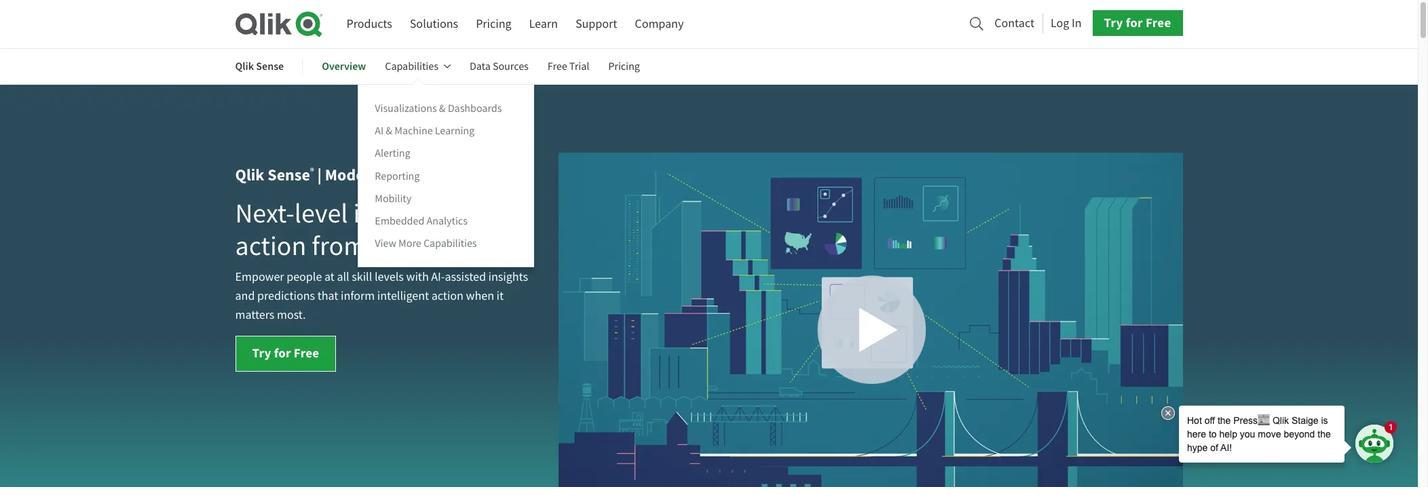Task type: describe. For each thing, give the bounding box(es) containing it.
0 horizontal spatial try
[[252, 345, 271, 362]]

ai-
[[431, 270, 445, 285]]

ai
[[375, 124, 384, 138]]

contact link
[[995, 12, 1035, 34]]

predictions
[[257, 289, 315, 304]]

qlik main element
[[347, 10, 1183, 37]]

ai & machine learning link
[[375, 124, 475, 139]]

solutions
[[410, 16, 459, 32]]

view more capabilities link
[[375, 236, 477, 251]]

embedded analytics link
[[375, 214, 468, 229]]

at
[[325, 270, 335, 285]]

menu bar inside the 'qlik main' element
[[347, 12, 684, 37]]

alerting link
[[375, 146, 411, 161]]

from
[[312, 229, 366, 264]]

levels
[[375, 270, 404, 285]]

sense for qlik sense
[[256, 59, 284, 73]]

free inside menu bar
[[548, 60, 567, 73]]

qlik sense
[[235, 59, 284, 73]]

visualizations
[[375, 102, 437, 116]]

log in link
[[1051, 12, 1082, 34]]

empower
[[235, 270, 284, 285]]

dashboards
[[448, 102, 502, 116]]

capabilities menu
[[358, 84, 535, 267]]

mobility link
[[375, 191, 412, 206]]

contact
[[995, 15, 1035, 31]]

log
[[1051, 15, 1070, 31]]

capabilities link
[[385, 50, 451, 83]]

1 vertical spatial and
[[235, 289, 255, 304]]

analytics inside capabilities menu
[[427, 214, 468, 228]]

0 horizontal spatial pricing link
[[476, 12, 512, 37]]

free trial link
[[548, 50, 590, 83]]

company
[[635, 16, 684, 32]]

learn link
[[529, 12, 558, 37]]

people
[[287, 270, 322, 285]]

your
[[372, 229, 423, 264]]

menu bar containing qlik sense
[[235, 50, 659, 267]]

alerting
[[375, 147, 411, 161]]

1 vertical spatial pricing link
[[609, 50, 640, 83]]

more
[[399, 237, 422, 250]]

learn
[[529, 16, 558, 32]]

for inside the 'qlik main' element
[[1126, 14, 1144, 31]]

learning
[[435, 124, 475, 138]]

assisted
[[445, 270, 486, 285]]

company link
[[635, 12, 684, 37]]

data
[[470, 60, 491, 73]]

visualizations & dashboards
[[375, 102, 502, 116]]

view
[[375, 237, 397, 250]]

data sources
[[470, 60, 529, 73]]

try inside the 'qlik main' element
[[1105, 14, 1124, 31]]

matters
[[235, 308, 275, 323]]

overview link
[[322, 50, 366, 83]]

reporting link
[[375, 169, 420, 184]]

embedded analytics
[[375, 214, 468, 228]]

machine
[[395, 124, 433, 138]]

0 vertical spatial capabilities
[[385, 60, 439, 73]]

try for free link inside the 'qlik main' element
[[1093, 10, 1183, 36]]

& for visualizations
[[439, 102, 446, 116]]

support link
[[576, 12, 618, 37]]

qlik sense ® | modern cloud analytics
[[235, 164, 494, 186]]

when
[[466, 289, 494, 304]]

free trial
[[548, 60, 590, 73]]

sources
[[493, 60, 529, 73]]



Task type: locate. For each thing, give the bounding box(es) containing it.
that
[[318, 289, 338, 304]]

inform
[[341, 289, 375, 304]]

analytics down learning
[[428, 164, 494, 186]]

& right "ai"
[[386, 124, 393, 138]]

and up matters
[[235, 289, 255, 304]]

0 horizontal spatial action
[[235, 229, 307, 264]]

pricing link
[[476, 12, 512, 37], [609, 50, 640, 83]]

1 vertical spatial try for free link
[[235, 336, 336, 372]]

1 horizontal spatial free
[[548, 60, 567, 73]]

0 horizontal spatial try for free
[[252, 345, 319, 362]]

sense down go to the home page. 'image'
[[256, 59, 284, 73]]

pricing right trial
[[609, 60, 640, 73]]

1 vertical spatial analytics
[[427, 214, 468, 228]]

1 horizontal spatial try
[[1105, 14, 1124, 31]]

®
[[310, 166, 314, 177]]

0 vertical spatial try for free link
[[1093, 10, 1183, 36]]

0 horizontal spatial and
[[235, 289, 255, 304]]

ai & machine learning
[[375, 124, 475, 138]]

0 vertical spatial try for free
[[1105, 14, 1172, 31]]

try right in
[[1105, 14, 1124, 31]]

1 qlik from the top
[[235, 59, 254, 73]]

try for free
[[1105, 14, 1172, 31], [252, 345, 319, 362]]

with
[[406, 270, 429, 285]]

modern
[[325, 164, 380, 186]]

and up view more capabilities link
[[436, 196, 480, 231]]

level
[[295, 196, 348, 231]]

analytics
[[428, 164, 494, 186], [427, 214, 468, 228]]

data
[[429, 229, 479, 264]]

1 vertical spatial menu bar
[[235, 50, 659, 267]]

qlik down go to the home page. 'image'
[[235, 59, 254, 73]]

1 vertical spatial qlik
[[235, 164, 265, 186]]

products link
[[347, 12, 392, 37]]

in
[[1072, 15, 1082, 31]]

0 vertical spatial free
[[1146, 14, 1172, 31]]

1 vertical spatial capabilities
[[424, 237, 477, 250]]

1 horizontal spatial try for free link
[[1093, 10, 1183, 36]]

qlik up next-
[[235, 164, 265, 186]]

data sources link
[[470, 50, 529, 83]]

most.
[[277, 308, 306, 323]]

action up the "empower"
[[235, 229, 307, 264]]

free for left try for free 'link'
[[294, 345, 319, 362]]

for down most.
[[274, 345, 291, 362]]

cloud
[[383, 164, 425, 186]]

1 horizontal spatial pricing
[[609, 60, 640, 73]]

1 vertical spatial for
[[274, 345, 291, 362]]

0 vertical spatial pricing
[[476, 16, 512, 32]]

free
[[1146, 14, 1172, 31], [548, 60, 567, 73], [294, 345, 319, 362]]

1 vertical spatial &
[[386, 124, 393, 138]]

and
[[436, 196, 480, 231], [235, 289, 255, 304]]

capabilities up visualizations
[[385, 60, 439, 73]]

0 vertical spatial try
[[1105, 14, 1124, 31]]

1 vertical spatial try
[[252, 345, 271, 362]]

0 horizontal spatial try for free link
[[235, 336, 336, 372]]

1 vertical spatial pricing
[[609, 60, 640, 73]]

capabilities
[[385, 60, 439, 73], [424, 237, 477, 250]]

1 vertical spatial try for free
[[252, 345, 319, 362]]

1 horizontal spatial pricing link
[[609, 50, 640, 83]]

0 vertical spatial &
[[439, 102, 446, 116]]

sense inside qlik sense link
[[256, 59, 284, 73]]

try
[[1105, 14, 1124, 31], [252, 345, 271, 362]]

watch video: qlik sense image
[[559, 153, 1183, 488]]

1 vertical spatial action
[[432, 289, 464, 304]]

0 vertical spatial analytics
[[428, 164, 494, 186]]

reporting
[[375, 169, 420, 183]]

1 vertical spatial free
[[548, 60, 567, 73]]

skill
[[352, 270, 372, 285]]

qlik for qlik sense ® | modern cloud analytics
[[235, 164, 265, 186]]

sense left '|'
[[268, 164, 310, 186]]

0 vertical spatial menu bar
[[347, 12, 684, 37]]

support
[[576, 16, 618, 32]]

try for free link down most.
[[235, 336, 336, 372]]

0 vertical spatial and
[[436, 196, 480, 231]]

2 qlik from the top
[[235, 164, 265, 186]]

pricing link right trial
[[609, 50, 640, 83]]

log in
[[1051, 15, 1082, 31]]

go to the home page. image
[[235, 11, 322, 37]]

free for try for free 'link' inside the the 'qlik main' element
[[1146, 14, 1172, 31]]

insight
[[353, 196, 431, 231]]

insights
[[489, 270, 528, 285]]

qlik for qlik sense
[[235, 59, 254, 73]]

0 vertical spatial qlik
[[235, 59, 254, 73]]

mobility
[[375, 192, 412, 206]]

pricing
[[476, 16, 512, 32], [609, 60, 640, 73]]

sense
[[256, 59, 284, 73], [268, 164, 310, 186]]

try for free right in
[[1105, 14, 1172, 31]]

0 vertical spatial pricing link
[[476, 12, 512, 37]]

2 horizontal spatial free
[[1146, 14, 1172, 31]]

1 vertical spatial sense
[[268, 164, 310, 186]]

trial
[[570, 60, 590, 73]]

|
[[318, 164, 322, 186]]

solutions link
[[410, 12, 459, 37]]

0 horizontal spatial for
[[274, 345, 291, 362]]

0 horizontal spatial &
[[386, 124, 393, 138]]

try for free down most.
[[252, 345, 319, 362]]

qlik
[[235, 59, 254, 73], [235, 164, 265, 186]]

menu bar containing products
[[347, 12, 684, 37]]

1 horizontal spatial &
[[439, 102, 446, 116]]

free inside the 'qlik main' element
[[1146, 14, 1172, 31]]

1 horizontal spatial try for free
[[1105, 14, 1172, 31]]

overview
[[322, 59, 366, 73]]

try for free inside the 'qlik main' element
[[1105, 14, 1172, 31]]

1 horizontal spatial action
[[432, 289, 464, 304]]

for
[[1126, 14, 1144, 31], [274, 345, 291, 362]]

intelligent
[[377, 289, 429, 304]]

1 horizontal spatial and
[[436, 196, 480, 231]]

next-
[[235, 196, 295, 231]]

try for free link
[[1093, 10, 1183, 36], [235, 336, 336, 372]]

& up learning
[[439, 102, 446, 116]]

sense for qlik sense ® | modern cloud analytics
[[268, 164, 310, 186]]

visualizations & dashboards link
[[375, 101, 502, 116]]

it
[[497, 289, 504, 304]]

& for ai
[[386, 124, 393, 138]]

try down matters
[[252, 345, 271, 362]]

0 horizontal spatial free
[[294, 345, 319, 362]]

pricing up data sources link
[[476, 16, 512, 32]]

1 horizontal spatial for
[[1126, 14, 1144, 31]]

capabilities up the ai-
[[424, 237, 477, 250]]

capabilities inside menu
[[424, 237, 477, 250]]

pricing link up data sources link
[[476, 12, 512, 37]]

all
[[337, 270, 350, 285]]

&
[[439, 102, 446, 116], [386, 124, 393, 138]]

next-level insight and action from your data empower people at all skill levels with ai-assisted insights and predictions that inform intelligent action when it matters most.
[[235, 196, 528, 323]]

try for free link right in
[[1093, 10, 1183, 36]]

action down the ai-
[[432, 289, 464, 304]]

0 vertical spatial action
[[235, 229, 307, 264]]

products
[[347, 16, 392, 32]]

qlik sense link
[[235, 50, 284, 83]]

0 vertical spatial sense
[[256, 59, 284, 73]]

analytics up the data
[[427, 214, 468, 228]]

menu bar
[[347, 12, 684, 37], [235, 50, 659, 267]]

action
[[235, 229, 307, 264], [432, 289, 464, 304]]

0 vertical spatial for
[[1126, 14, 1144, 31]]

0 horizontal spatial pricing
[[476, 16, 512, 32]]

2 vertical spatial free
[[294, 345, 319, 362]]

pricing inside the 'qlik main' element
[[476, 16, 512, 32]]

view more capabilities
[[375, 237, 477, 250]]

for right in
[[1126, 14, 1144, 31]]

embedded
[[375, 214, 425, 228]]



Task type: vqa. For each thing, say whether or not it's contained in the screenshot.
Company icon
no



